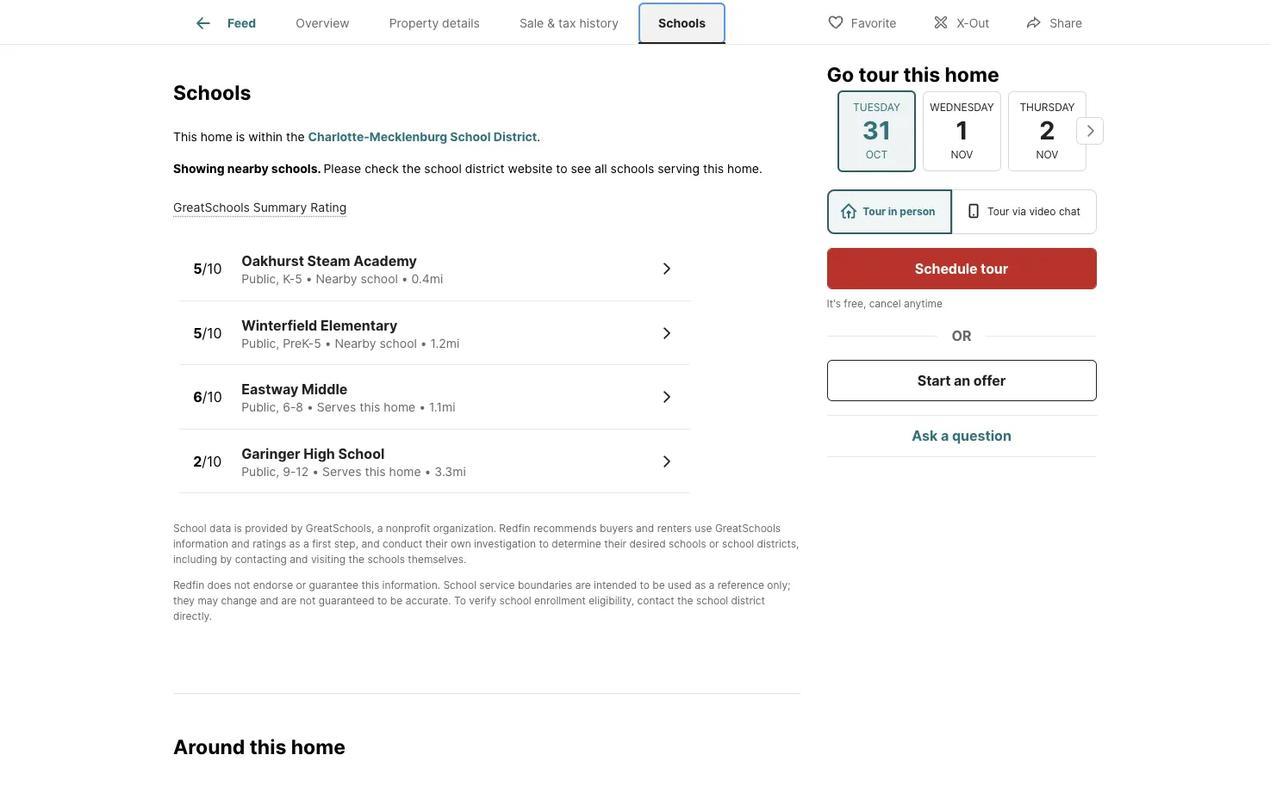 Task type: locate. For each thing, give the bounding box(es) containing it.
schools down conduct
[[368, 554, 405, 567]]

this up garinger high school public, 9-12 • serves this home • 3.3mi
[[360, 400, 380, 415]]

tour in person
[[863, 204, 936, 217]]

1 vertical spatial 2
[[193, 453, 202, 470]]

0 vertical spatial are
[[575, 580, 591, 592]]

as right ratings
[[289, 538, 300, 551]]

district
[[465, 162, 505, 176], [731, 595, 765, 608]]

details
[[442, 16, 480, 30]]

the right within
[[286, 130, 305, 144]]

redfin up they
[[173, 580, 204, 592]]

nov inside wednesday 1 nov
[[951, 147, 973, 160]]

0 vertical spatial by
[[291, 523, 303, 536]]

0 vertical spatial district
[[465, 162, 505, 176]]

in
[[889, 204, 898, 217]]

1 vertical spatial is
[[234, 523, 242, 536]]

3.3mi
[[435, 464, 466, 479]]

or down use
[[709, 538, 719, 551]]

1 /10 from the top
[[202, 260, 222, 278]]

1 horizontal spatial 2
[[1040, 115, 1056, 145]]

nov
[[951, 147, 973, 160], [1037, 147, 1059, 160]]

schools up this
[[173, 81, 251, 105]]

tour via video chat
[[988, 204, 1081, 217]]

to inside school service boundaries are intended to be used as a reference only; they may change and are not
[[640, 580, 650, 592]]

verify
[[469, 595, 497, 608]]

0.4mi
[[412, 272, 443, 286]]

1 vertical spatial be
[[390, 595, 403, 608]]

serves down middle
[[317, 400, 356, 415]]

first
[[312, 538, 331, 551]]

a left the reference
[[709, 580, 715, 592]]

school down charlotte-mecklenburg school district "link"
[[424, 162, 462, 176]]

schools right all
[[611, 162, 654, 176]]

1 vertical spatial schools
[[173, 81, 251, 105]]

is for within
[[236, 130, 245, 144]]

school down academy
[[361, 272, 398, 286]]

feed link
[[193, 13, 256, 34]]

around this home
[[173, 736, 346, 761]]

district inside "guaranteed to be accurate. to verify school enrollment eligibility, contact the school district directly."
[[731, 595, 765, 608]]

see
[[571, 162, 591, 176]]

district down district
[[465, 162, 505, 176]]

0 horizontal spatial tour
[[863, 204, 886, 217]]

wednesday 1 nov
[[930, 101, 994, 160]]

0 horizontal spatial tour
[[859, 62, 899, 86]]

0 vertical spatial 5 /10
[[193, 260, 222, 278]]

2 tour from the left
[[988, 204, 1010, 217]]

3 /10 from the top
[[202, 389, 222, 406]]

contact
[[637, 595, 675, 608]]

nov inside thursday 2 nov
[[1037, 147, 1059, 160]]

8
[[296, 400, 303, 415]]

thursday
[[1020, 101, 1075, 114]]

tour up 'tuesday'
[[859, 62, 899, 86]]

or
[[952, 327, 972, 344]]

tour
[[859, 62, 899, 86], [981, 259, 1009, 277]]

next image
[[1077, 117, 1104, 145]]

0 horizontal spatial district
[[465, 162, 505, 176]]

1 vertical spatial as
[[695, 580, 706, 592]]

to down information.
[[378, 595, 387, 608]]

1 vertical spatial or
[[296, 580, 306, 592]]

and up 'contacting'
[[231, 538, 250, 551]]

2 /10 from the top
[[202, 325, 222, 342]]

nov down 1
[[951, 147, 973, 160]]

0 vertical spatial not
[[234, 580, 250, 592]]

1 horizontal spatial nov
[[1037, 147, 1059, 160]]

0 horizontal spatial by
[[220, 554, 232, 567]]

directly.
[[173, 611, 212, 623]]

elementary
[[321, 317, 398, 334]]

1 horizontal spatial redfin
[[499, 523, 531, 536]]

1 horizontal spatial or
[[709, 538, 719, 551]]

oakhurst
[[241, 253, 304, 270]]

1 vertical spatial not
[[300, 595, 316, 608]]

their down buyers on the left bottom of the page
[[604, 538, 627, 551]]

to
[[556, 162, 568, 176], [539, 538, 549, 551], [640, 580, 650, 592], [378, 595, 387, 608]]

1 5 /10 from the top
[[193, 260, 222, 278]]

redfin up investigation
[[499, 523, 531, 536]]

tour left via
[[988, 204, 1010, 217]]

by inside first step, and conduct their own investigation to determine their desired schools or school districts, including by contacting and visiting the schools themselves.
[[220, 554, 232, 567]]

/10 left eastway
[[202, 389, 222, 406]]

conduct
[[383, 538, 423, 551]]

recommends
[[533, 523, 597, 536]]

chat
[[1060, 204, 1081, 217]]

0 horizontal spatial schools
[[173, 81, 251, 105]]

2 nov from the left
[[1037, 147, 1059, 160]]

4 public, from the top
[[241, 464, 279, 479]]

0 vertical spatial schools
[[611, 162, 654, 176]]

1 public, from the top
[[241, 272, 279, 286]]

None button
[[838, 90, 916, 172], [923, 91, 1002, 171], [1008, 91, 1087, 171], [838, 90, 916, 172], [923, 91, 1002, 171], [1008, 91, 1087, 171]]

• left 3.3mi
[[424, 464, 431, 479]]

x-out button
[[918, 4, 1004, 39]]

0 horizontal spatial be
[[390, 595, 403, 608]]

3 public, from the top
[[241, 400, 279, 415]]

school data is provided by greatschools
[[173, 523, 371, 536]]

tax
[[559, 16, 576, 30]]

0 horizontal spatial as
[[289, 538, 300, 551]]

2 down the 6
[[193, 453, 202, 470]]

greatschools up districts,
[[715, 523, 781, 536]]

0 vertical spatial tour
[[859, 62, 899, 86]]

0 vertical spatial is
[[236, 130, 245, 144]]

wednesday
[[930, 101, 994, 114]]

0 horizontal spatial nov
[[951, 147, 973, 160]]

garinger high school public, 9-12 • serves this home • 3.3mi
[[241, 446, 466, 479]]

school
[[450, 130, 491, 144], [338, 446, 385, 463], [173, 523, 207, 536], [443, 580, 477, 592]]

nearby inside oakhurst steam academy public, k-5 • nearby school • 0.4mi
[[316, 272, 357, 286]]

0 horizontal spatial redfin
[[173, 580, 204, 592]]

desired
[[630, 538, 666, 551]]

6
[[193, 389, 202, 406]]

favorite button
[[813, 4, 911, 39]]

information.
[[382, 580, 440, 592]]

1 horizontal spatial tour
[[981, 259, 1009, 277]]

0 vertical spatial as
[[289, 538, 300, 551]]

provided
[[245, 523, 288, 536]]

school up to
[[443, 580, 477, 592]]

redfin inside , a nonprofit organization. redfin recommends buyers and renters use greatschools information and ratings as a
[[499, 523, 531, 536]]

5 left oakhurst
[[193, 260, 202, 278]]

greatschools up step,
[[306, 523, 371, 536]]

school left districts,
[[722, 538, 754, 551]]

1 horizontal spatial district
[[731, 595, 765, 608]]

tour in person option
[[827, 189, 953, 234]]

0 vertical spatial nearby
[[316, 272, 357, 286]]

ratings
[[253, 538, 286, 551]]

cancel
[[870, 296, 902, 309]]

a right ask
[[942, 427, 950, 444]]

nov down thursday on the right
[[1037, 147, 1059, 160]]

contacting
[[235, 554, 287, 567]]

serves down 'high'
[[322, 464, 362, 479]]

schedule tour
[[916, 259, 1009, 277]]

and
[[636, 523, 654, 536], [231, 538, 250, 551], [361, 538, 380, 551], [290, 554, 308, 567], [260, 595, 278, 608]]

the
[[286, 130, 305, 144], [402, 162, 421, 176], [349, 554, 365, 567], [677, 595, 693, 608]]

determine
[[552, 538, 601, 551]]

0 horizontal spatial are
[[281, 595, 297, 608]]

tour for go
[[859, 62, 899, 86]]

schools right history
[[659, 16, 706, 30]]

0 horizontal spatial not
[[234, 580, 250, 592]]

school down elementary
[[380, 336, 417, 351]]

guarantee
[[309, 580, 359, 592]]

showing nearby schools. please check the school district website to see all schools serving this home.
[[173, 162, 763, 176]]

accurate.
[[406, 595, 451, 608]]

serves
[[317, 400, 356, 415], [322, 464, 362, 479]]

1 horizontal spatial not
[[300, 595, 316, 608]]

,
[[371, 523, 374, 536]]

list box containing tour in person
[[827, 189, 1097, 234]]

tour right schedule
[[981, 259, 1009, 277]]

/10 up 6 /10
[[202, 325, 222, 342]]

via
[[1013, 204, 1027, 217]]

ask
[[912, 427, 938, 444]]

2 public, from the top
[[241, 336, 279, 351]]

school
[[424, 162, 462, 176], [361, 272, 398, 286], [380, 336, 417, 351], [722, 538, 754, 551], [499, 595, 532, 608], [696, 595, 728, 608]]

be down information.
[[390, 595, 403, 608]]

5 /10
[[193, 260, 222, 278], [193, 325, 222, 342]]

person
[[901, 204, 936, 217]]

1 vertical spatial nearby
[[335, 336, 376, 351]]

2 vertical spatial schools
[[368, 554, 405, 567]]

2 horizontal spatial greatschools
[[715, 523, 781, 536]]

/10 left garinger
[[202, 453, 222, 470]]

/10
[[202, 260, 222, 278], [202, 325, 222, 342], [202, 389, 222, 406], [202, 453, 222, 470]]

public, down oakhurst
[[241, 272, 279, 286]]

0 vertical spatial serves
[[317, 400, 356, 415]]

nearby
[[316, 272, 357, 286], [335, 336, 376, 351]]

1 horizontal spatial as
[[695, 580, 706, 592]]

a inside school service boundaries are intended to be used as a reference only; they may change and are not
[[709, 580, 715, 592]]

5 /10 left oakhurst
[[193, 260, 222, 278]]

district down the reference
[[731, 595, 765, 608]]

tab list
[[173, 0, 740, 44]]

/10 left oakhurst
[[202, 260, 222, 278]]

0 vertical spatial schools
[[659, 16, 706, 30]]

/10 for oakhurst
[[202, 260, 222, 278]]

greatschools inside , a nonprofit organization. redfin recommends buyers and renters use greatschools information and ratings as a
[[715, 523, 781, 536]]

and down endorse
[[260, 595, 278, 608]]

including
[[173, 554, 217, 567]]

1 vertical spatial serves
[[322, 464, 362, 479]]

be inside school service boundaries are intended to be used as a reference only; they may change and are not
[[653, 580, 665, 592]]

6 /10
[[193, 389, 222, 406]]

5 /10 up 6 /10
[[193, 325, 222, 342]]

• left 1.1mi
[[419, 400, 426, 415]]

1 vertical spatial district
[[731, 595, 765, 608]]

and up desired at the bottom
[[636, 523, 654, 536]]

1 vertical spatial schools
[[669, 538, 706, 551]]

home
[[945, 62, 1000, 86], [201, 130, 233, 144], [384, 400, 416, 415], [389, 464, 421, 479], [291, 736, 346, 761]]

not down the redfin does not endorse or guarantee this information.
[[300, 595, 316, 608]]

school inside garinger high school public, 9-12 • serves this home • 3.3mi
[[338, 446, 385, 463]]

not up change at the bottom left of page
[[234, 580, 250, 592]]

not inside school service boundaries are intended to be used as a reference only; they may change and are not
[[300, 595, 316, 608]]

schedule tour button
[[827, 247, 1097, 289]]

or
[[709, 538, 719, 551], [296, 580, 306, 592]]

to left the see
[[556, 162, 568, 176]]

to down recommends
[[539, 538, 549, 551]]

1 nov from the left
[[951, 147, 973, 160]]

overview tab
[[276, 3, 370, 44]]

tuesday 31 oct
[[853, 101, 901, 160]]

4 /10 from the top
[[202, 453, 222, 470]]

sale & tax history
[[520, 16, 619, 30]]

9-
[[283, 464, 296, 479]]

greatschools down showing
[[173, 200, 250, 215]]

or right endorse
[[296, 580, 306, 592]]

1 vertical spatial are
[[281, 595, 297, 608]]

as inside school service boundaries are intended to be used as a reference only; they may change and are not
[[695, 580, 706, 592]]

school right 'high'
[[338, 446, 385, 463]]

this up ,
[[365, 464, 386, 479]]

are down endorse
[[281, 595, 297, 608]]

1 horizontal spatial tour
[[988, 204, 1010, 217]]

are up enrollment
[[575, 580, 591, 592]]

tour left in
[[863, 204, 886, 217]]

public, down garinger
[[241, 464, 279, 479]]

endorse
[[253, 580, 293, 592]]

school inside oakhurst steam academy public, k-5 • nearby school • 0.4mi
[[361, 272, 398, 286]]

2 down thursday on the right
[[1040, 115, 1056, 145]]

their up themselves.
[[426, 538, 448, 551]]

schools tab
[[639, 3, 726, 44]]

1 horizontal spatial greatschools
[[306, 523, 371, 536]]

1 vertical spatial by
[[220, 554, 232, 567]]

by
[[291, 523, 303, 536], [220, 554, 232, 567]]

0 vertical spatial redfin
[[499, 523, 531, 536]]

redfin
[[499, 523, 531, 536], [173, 580, 204, 592]]

0 vertical spatial or
[[709, 538, 719, 551]]

tour for tour via video chat
[[988, 204, 1010, 217]]

is right data
[[234, 523, 242, 536]]

2 /10
[[193, 453, 222, 470]]

1 vertical spatial redfin
[[173, 580, 204, 592]]

schools down renters
[[669, 538, 706, 551]]

is left within
[[236, 130, 245, 144]]

2 their from the left
[[604, 538, 627, 551]]

by up does
[[220, 554, 232, 567]]

public, down winterfield
[[241, 336, 279, 351]]

be up contact
[[653, 580, 665, 592]]

change
[[221, 595, 257, 608]]

renters
[[657, 523, 692, 536]]

5 down winterfield
[[314, 336, 321, 351]]

1 horizontal spatial are
[[575, 580, 591, 592]]

to up contact
[[640, 580, 650, 592]]

school down the reference
[[696, 595, 728, 608]]

buyers
[[600, 523, 633, 536]]

by right the provided
[[291, 523, 303, 536]]

0 vertical spatial be
[[653, 580, 665, 592]]

districts,
[[757, 538, 799, 551]]

2 horizontal spatial schools
[[669, 538, 706, 551]]

as right used
[[695, 580, 706, 592]]

0 horizontal spatial their
[[426, 538, 448, 551]]

around
[[173, 736, 245, 761]]

home inside garinger high school public, 9-12 • serves this home • 3.3mi
[[389, 464, 421, 479]]

guaranteed to be accurate. to verify school enrollment eligibility, contact the school district directly.
[[173, 595, 765, 623]]

0 vertical spatial 2
[[1040, 115, 1056, 145]]

12
[[296, 464, 309, 479]]

the down used
[[677, 595, 693, 608]]

this right around
[[250, 736, 287, 761]]

start
[[918, 371, 952, 389]]

service
[[480, 580, 515, 592]]

1 horizontal spatial be
[[653, 580, 665, 592]]

greatschools summary rating link
[[173, 200, 347, 215]]

redfin does not endorse or guarantee this information.
[[173, 580, 440, 592]]

nearby down the 'steam'
[[316, 272, 357, 286]]

nearby
[[227, 162, 269, 176]]

prek-
[[283, 336, 314, 351]]

public, down eastway
[[241, 400, 279, 415]]

list box
[[827, 189, 1097, 234]]

1 horizontal spatial their
[[604, 538, 627, 551]]

2 5 /10 from the top
[[193, 325, 222, 342]]

1 vertical spatial 5 /10
[[193, 325, 222, 342]]

school inside first step, and conduct their own investigation to determine their desired schools or school districts, including by contacting and visiting the schools themselves.
[[722, 538, 754, 551]]

tour inside "button"
[[981, 259, 1009, 277]]

1 vertical spatial tour
[[981, 259, 1009, 277]]

nearby down elementary
[[335, 336, 376, 351]]

1 horizontal spatial schools
[[659, 16, 706, 30]]

5 down oakhurst
[[295, 272, 302, 286]]

the down step,
[[349, 554, 365, 567]]

1 tour from the left
[[863, 204, 886, 217]]

school down service
[[499, 595, 532, 608]]

/10 for winterfield
[[202, 325, 222, 342]]

1.1mi
[[429, 400, 456, 415]]



Task type: describe. For each thing, give the bounding box(es) containing it.
nov for 1
[[951, 147, 973, 160]]

to inside "guaranteed to be accurate. to verify school enrollment eligibility, contact the school district directly."
[[378, 595, 387, 608]]

property
[[389, 16, 439, 30]]

first step, and conduct their own investigation to determine their desired schools or school districts, including by contacting and visiting the schools themselves.
[[173, 538, 799, 567]]

themselves.
[[408, 554, 467, 567]]

the inside first step, and conduct their own investigation to determine their desired schools or school districts, including by contacting and visiting the schools themselves.
[[349, 554, 365, 567]]

schools.
[[271, 162, 321, 176]]

this inside the eastway middle public, 6-8 • serves this home • 1.1mi
[[360, 400, 380, 415]]

showing
[[173, 162, 225, 176]]

to inside first step, and conduct their own investigation to determine their desired schools or school districts, including by contacting and visiting the schools themselves.
[[539, 538, 549, 551]]

1 horizontal spatial by
[[291, 523, 303, 536]]

it's
[[827, 296, 842, 309]]

a left first
[[303, 538, 309, 551]]

eastway
[[241, 381, 299, 399]]

winterfield
[[241, 317, 317, 334]]

boundaries
[[518, 580, 573, 592]]

school inside winterfield elementary public, prek-5 • nearby school • 1.2mi
[[380, 336, 417, 351]]

steam
[[307, 253, 351, 270]]

tab list containing feed
[[173, 0, 740, 44]]

and up the redfin does not endorse or guarantee this information.
[[290, 554, 308, 567]]

5 up the 6
[[193, 325, 202, 342]]

1 horizontal spatial schools
[[611, 162, 654, 176]]

property details tab
[[370, 3, 500, 44]]

nearby inside winterfield elementary public, prek-5 • nearby school • 1.2mi
[[335, 336, 376, 351]]

• right 12
[[312, 464, 319, 479]]

summary
[[253, 200, 307, 215]]

go tour this home
[[827, 62, 1000, 86]]

tour via video chat option
[[953, 189, 1097, 234]]

visiting
[[311, 554, 346, 567]]

school up showing nearby schools. please check the school district website to see all schools serving this home.
[[450, 130, 491, 144]]

winterfield elementary public, prek-5 • nearby school • 1.2mi
[[241, 317, 460, 351]]

• right k-
[[306, 272, 312, 286]]

home inside the eastway middle public, 6-8 • serves this home • 1.1mi
[[384, 400, 416, 415]]

or inside first step, and conduct their own investigation to determine their desired schools or school districts, including by contacting and visiting the schools themselves.
[[709, 538, 719, 551]]

favorite
[[851, 15, 897, 30]]

please
[[324, 162, 361, 176]]

district
[[494, 130, 537, 144]]

is for provided
[[234, 523, 242, 536]]

tour for tour in person
[[863, 204, 886, 217]]

1 their from the left
[[426, 538, 448, 551]]

start an offer
[[918, 371, 1006, 389]]

5 /10 for oakhurst
[[193, 260, 222, 278]]

organization.
[[433, 523, 496, 536]]

.
[[537, 130, 540, 144]]

as inside , a nonprofit organization. redfin recommends buyers and renters use greatschools information and ratings as a
[[289, 538, 300, 551]]

nonprofit
[[386, 523, 430, 536]]

sale & tax history tab
[[500, 3, 639, 44]]

serves inside garinger high school public, 9-12 • serves this home • 3.3mi
[[322, 464, 362, 479]]

this home is within the charlotte-mecklenburg school district .
[[173, 130, 540, 144]]

eastway middle public, 6-8 • serves this home • 1.1mi
[[241, 381, 456, 415]]

all
[[595, 162, 607, 176]]

be inside "guaranteed to be accurate. to verify school enrollment eligibility, contact the school district directly."
[[390, 595, 403, 608]]

31
[[863, 115, 891, 145]]

a right ,
[[377, 523, 383, 536]]

school inside school service boundaries are intended to be used as a reference only; they may change and are not
[[443, 580, 477, 592]]

5 inside winterfield elementary public, prek-5 • nearby school • 1.2mi
[[314, 336, 321, 351]]

and down ,
[[361, 538, 380, 551]]

public, inside garinger high school public, 9-12 • serves this home • 3.3mi
[[241, 464, 279, 479]]

own
[[451, 538, 471, 551]]

public, inside oakhurst steam academy public, k-5 • nearby school • 0.4mi
[[241, 272, 279, 286]]

/10 for eastway
[[202, 389, 222, 406]]

x-out
[[957, 15, 990, 30]]

garinger
[[241, 446, 301, 463]]

question
[[953, 427, 1012, 444]]

• left 1.2mi
[[420, 336, 427, 351]]

sale
[[520, 16, 544, 30]]

website
[[508, 162, 553, 176]]

• right prek-
[[325, 336, 331, 351]]

data
[[209, 523, 231, 536]]

0 horizontal spatial greatschools
[[173, 200, 250, 215]]

&
[[547, 16, 555, 30]]

offer
[[974, 371, 1006, 389]]

to
[[454, 595, 466, 608]]

this up wednesday
[[904, 62, 941, 86]]

, a nonprofit organization. redfin recommends buyers and renters use greatschools information and ratings as a
[[173, 523, 781, 551]]

thursday 2 nov
[[1020, 101, 1075, 160]]

2 inside thursday 2 nov
[[1040, 115, 1056, 145]]

• right 8
[[307, 400, 314, 415]]

within
[[248, 130, 283, 144]]

charlotte-mecklenburg school district link
[[308, 130, 537, 144]]

middle
[[302, 381, 348, 399]]

use
[[695, 523, 712, 536]]

enrollment
[[534, 595, 586, 608]]

investigation
[[474, 538, 536, 551]]

video
[[1030, 204, 1057, 217]]

serving
[[658, 162, 700, 176]]

they
[[173, 595, 195, 608]]

and inside school service boundaries are intended to be used as a reference only; they may change and are not
[[260, 595, 278, 608]]

5 /10 for winterfield
[[193, 325, 222, 342]]

oakhurst steam academy public, k-5 • nearby school • 0.4mi
[[241, 253, 443, 286]]

ask a question link
[[912, 427, 1012, 444]]

0 horizontal spatial schools
[[368, 554, 405, 567]]

5 inside oakhurst steam academy public, k-5 • nearby school • 0.4mi
[[295, 272, 302, 286]]

history
[[580, 16, 619, 30]]

nov for 2
[[1037, 147, 1059, 160]]

an
[[955, 371, 971, 389]]

free,
[[845, 296, 867, 309]]

it's free, cancel anytime
[[827, 296, 943, 309]]

this inside garinger high school public, 9-12 • serves this home • 3.3mi
[[365, 464, 386, 479]]

information
[[173, 538, 229, 551]]

the inside "guaranteed to be accurate. to verify school enrollment eligibility, contact the school district directly."
[[677, 595, 693, 608]]

mecklenburg
[[370, 130, 447, 144]]

home.
[[727, 162, 763, 176]]

step,
[[334, 538, 359, 551]]

only;
[[767, 580, 791, 592]]

• left 0.4mi
[[401, 272, 408, 286]]

0 horizontal spatial 2
[[193, 453, 202, 470]]

this
[[173, 130, 197, 144]]

1.2mi
[[431, 336, 460, 351]]

this up guaranteed
[[362, 580, 379, 592]]

/10 for garinger
[[202, 453, 222, 470]]

public, inside the eastway middle public, 6-8 • serves this home • 1.1mi
[[241, 400, 279, 415]]

schedule
[[916, 259, 978, 277]]

6-
[[283, 400, 296, 415]]

ask a question
[[912, 427, 1012, 444]]

school up information
[[173, 523, 207, 536]]

0 horizontal spatial or
[[296, 580, 306, 592]]

used
[[668, 580, 692, 592]]

oct
[[866, 147, 888, 160]]

the right check
[[402, 162, 421, 176]]

schools inside tab
[[659, 16, 706, 30]]

out
[[969, 15, 990, 30]]

this left home.
[[703, 162, 724, 176]]

serves inside the eastway middle public, 6-8 • serves this home • 1.1mi
[[317, 400, 356, 415]]

public, inside winterfield elementary public, prek-5 • nearby school • 1.2mi
[[241, 336, 279, 351]]

reference
[[718, 580, 765, 592]]

tour for schedule
[[981, 259, 1009, 277]]

school service boundaries are intended to be used as a reference only; they may change and are not
[[173, 580, 791, 608]]



Task type: vqa. For each thing, say whether or not it's contained in the screenshot.
Code corresponding to Housing
no



